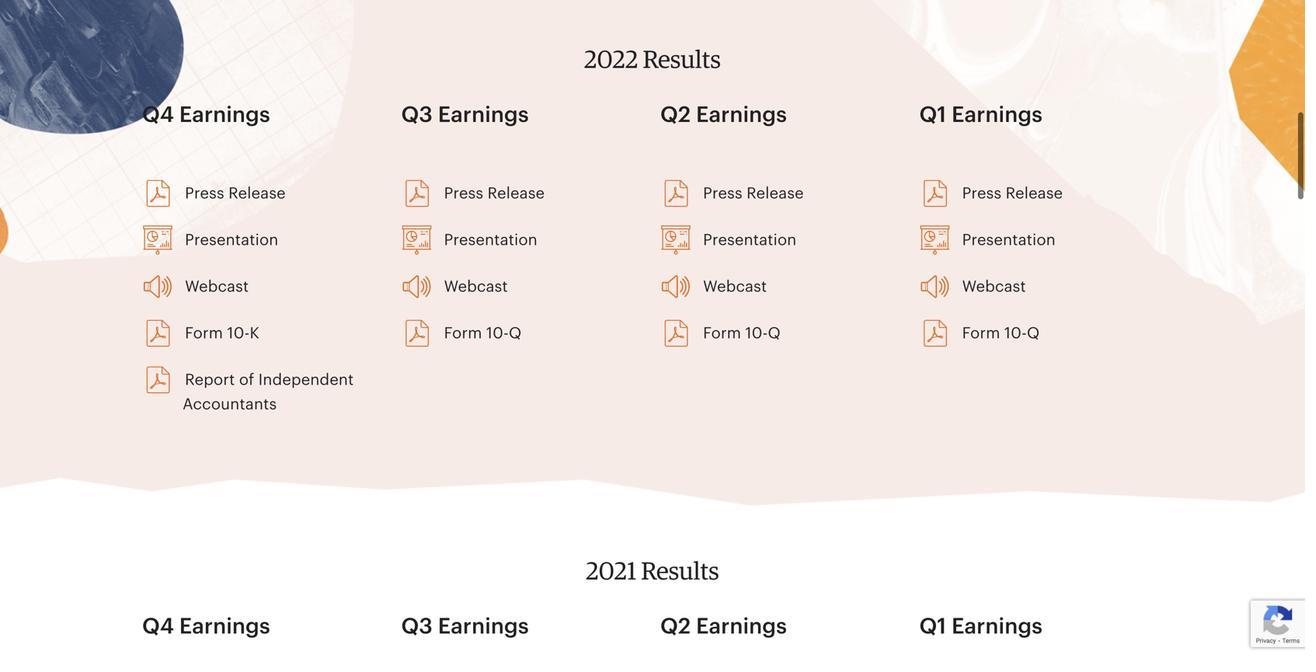 Task type: locate. For each thing, give the bounding box(es) containing it.
form for q3
[[444, 326, 482, 341]]

1 press release from the left
[[185, 186, 286, 201]]

2 10- from the left
[[486, 326, 509, 341]]

results right 2021
[[642, 560, 720, 585]]

2 presentation from the left
[[444, 232, 538, 248]]

presentation link
[[142, 225, 279, 256], [401, 225, 538, 256], [661, 225, 797, 256], [920, 225, 1056, 256]]

q1
[[920, 104, 947, 126], [920, 616, 947, 638]]

form 10-q for q3 earnings
[[444, 326, 522, 341]]

2 horizontal spatial form 10-q
[[963, 326, 1040, 341]]

1 q4 from the top
[[142, 104, 174, 126]]

of
[[239, 372, 254, 388]]

1 presentation from the left
[[185, 232, 279, 248]]

4 form from the left
[[963, 326, 1001, 341]]

press release for q1 earnings
[[963, 186, 1063, 201]]

1 vertical spatial results
[[642, 560, 720, 585]]

1 q3 earnings button from the top
[[401, 104, 648, 150]]

1 vertical spatial q2
[[661, 616, 691, 638]]

2 press release from the left
[[444, 186, 545, 201]]

0 vertical spatial q4
[[142, 104, 174, 126]]

0 vertical spatial q2
[[661, 104, 691, 126]]

q
[[509, 326, 522, 341], [768, 326, 781, 341], [1027, 326, 1040, 341]]

10-
[[227, 326, 250, 341], [486, 326, 509, 341], [746, 326, 768, 341], [1005, 326, 1027, 341]]

1 webcast link from the left
[[142, 271, 249, 302]]

1 horizontal spatial q
[[768, 326, 781, 341]]

0 vertical spatial q4 earnings
[[142, 104, 270, 126]]

4 press from the left
[[963, 186, 1002, 201]]

press release link for q3
[[401, 178, 545, 209]]

0 vertical spatial q3 earnings
[[401, 104, 529, 126]]

1 vertical spatial q3
[[401, 616, 433, 638]]

4 release from the left
[[1006, 186, 1063, 201]]

form 10-q link for q1
[[920, 318, 1040, 349]]

q4 earnings
[[142, 104, 270, 126], [142, 616, 270, 638]]

2 horizontal spatial form 10-q link
[[920, 318, 1040, 349]]

4 presentation link from the left
[[920, 225, 1056, 256]]

1 webcast from the left
[[185, 279, 249, 295]]

2 press from the left
[[444, 186, 484, 201]]

press release link for q4
[[142, 178, 286, 209]]

3 form 10-q link from the left
[[920, 318, 1040, 349]]

0 vertical spatial results
[[643, 48, 721, 73]]

q1 earnings for 1st "q1 earnings" button
[[920, 104, 1043, 126]]

3 release from the left
[[747, 186, 804, 201]]

4 webcast link from the left
[[920, 271, 1027, 302]]

q2 down 2021 results
[[661, 616, 691, 638]]

3 press from the left
[[703, 186, 743, 201]]

1 vertical spatial q1
[[920, 616, 947, 638]]

q3 earnings
[[401, 104, 529, 126], [401, 616, 529, 638]]

1 q from the left
[[509, 326, 522, 341]]

q4
[[142, 104, 174, 126], [142, 616, 174, 638]]

0 vertical spatial q1
[[920, 104, 947, 126]]

1 vertical spatial q4 earnings button
[[142, 616, 389, 658]]

0 horizontal spatial form 10-q link
[[401, 318, 522, 349]]

0 vertical spatial q3
[[401, 104, 433, 126]]

10- for q4 earnings
[[227, 326, 250, 341]]

press for q4
[[185, 186, 224, 201]]

results right 2022
[[643, 48, 721, 73]]

presentation link for q3
[[401, 225, 538, 256]]

presentation link for q4
[[142, 225, 279, 256]]

webcast link for q2
[[661, 271, 767, 302]]

1 vertical spatial q2 earnings
[[661, 616, 787, 638]]

webcast for q2
[[703, 279, 767, 295]]

1 q3 earnings from the top
[[401, 104, 529, 126]]

press
[[185, 186, 224, 201], [444, 186, 484, 201], [703, 186, 743, 201], [963, 186, 1002, 201]]

form 10-q link for q3
[[401, 318, 522, 349]]

2 q from the left
[[768, 326, 781, 341]]

form inside the form 10-k link
[[185, 326, 223, 341]]

1 q4 earnings from the top
[[142, 104, 270, 126]]

3 press release link from the left
[[661, 178, 804, 209]]

q1 earnings button
[[920, 104, 1167, 150], [920, 616, 1167, 658]]

results for 2021 results
[[642, 560, 720, 585]]

1 q1 earnings from the top
[[920, 104, 1043, 126]]

2 webcast from the left
[[444, 279, 508, 295]]

q2 earnings button
[[661, 104, 907, 150], [661, 616, 907, 658]]

0 vertical spatial q1 earnings
[[920, 104, 1043, 126]]

0 horizontal spatial q
[[509, 326, 522, 341]]

2 q4 from the top
[[142, 616, 174, 638]]

2021
[[586, 560, 637, 585]]

press release for q2 earnings
[[703, 186, 804, 201]]

0 vertical spatial q3 earnings button
[[401, 104, 648, 150]]

3 form from the left
[[703, 326, 742, 341]]

press release link for q1
[[920, 178, 1063, 209]]

q2 down '2022 results'
[[661, 104, 691, 126]]

2 presentation link from the left
[[401, 225, 538, 256]]

1 vertical spatial q2 earnings button
[[661, 616, 907, 658]]

q4 earnings for 1st q4 earnings button from the top of the page
[[142, 104, 270, 126]]

2 q3 earnings button from the top
[[401, 616, 648, 658]]

2 q4 earnings from the top
[[142, 616, 270, 638]]

2 q1 earnings from the top
[[920, 616, 1043, 638]]

press release
[[185, 186, 286, 201], [444, 186, 545, 201], [703, 186, 804, 201], [963, 186, 1063, 201]]

1 vertical spatial q4
[[142, 616, 174, 638]]

2 release from the left
[[488, 186, 545, 201]]

webcast link for q4
[[142, 271, 249, 302]]

2 q2 earnings from the top
[[661, 616, 787, 638]]

1 press release link from the left
[[142, 178, 286, 209]]

2 q4 earnings button from the top
[[142, 616, 389, 658]]

q for q3 earnings
[[509, 326, 522, 341]]

1 horizontal spatial form 10-q
[[703, 326, 781, 341]]

presentation
[[185, 232, 279, 248], [444, 232, 538, 248], [703, 232, 797, 248], [963, 232, 1056, 248]]

1 vertical spatial q3 earnings button
[[401, 616, 648, 658]]

1 q1 from the top
[[920, 104, 947, 126]]

2 q1 from the top
[[920, 616, 947, 638]]

4 press release from the left
[[963, 186, 1063, 201]]

2 form 10-q from the left
[[703, 326, 781, 341]]

2 q1 earnings button from the top
[[920, 616, 1167, 658]]

earnings
[[179, 104, 270, 126], [438, 104, 529, 126], [696, 104, 787, 126], [952, 104, 1043, 126], [179, 616, 270, 638], [438, 616, 529, 638], [696, 616, 787, 638], [952, 616, 1043, 638]]

1 presentation link from the left
[[142, 225, 279, 256]]

presentation for q1 earnings
[[963, 232, 1056, 248]]

0 vertical spatial q1 earnings button
[[920, 104, 1167, 150]]

release for q2 earnings
[[747, 186, 804, 201]]

3 webcast from the left
[[703, 279, 767, 295]]

q3 earnings button
[[401, 104, 648, 150], [401, 616, 648, 658]]

press release link
[[142, 178, 286, 209], [401, 178, 545, 209], [661, 178, 804, 209], [920, 178, 1063, 209]]

q3 earnings for first q3 earnings button from the top
[[401, 104, 529, 126]]

q2 earnings
[[661, 104, 787, 126], [661, 616, 787, 638]]

1 vertical spatial q1 earnings
[[920, 616, 1043, 638]]

0 horizontal spatial form 10-q
[[444, 326, 522, 341]]

3 press release from the left
[[703, 186, 804, 201]]

10- for q1 earnings
[[1005, 326, 1027, 341]]

q1 for 1st "q1 earnings" button
[[920, 104, 947, 126]]

3 10- from the left
[[746, 326, 768, 341]]

q4 earnings button
[[142, 104, 389, 150], [142, 616, 389, 658]]

3 presentation link from the left
[[661, 225, 797, 256]]

webcast
[[185, 279, 249, 295], [444, 279, 508, 295], [703, 279, 767, 295], [963, 279, 1027, 295]]

form 10-q
[[444, 326, 522, 341], [703, 326, 781, 341], [963, 326, 1040, 341]]

release
[[229, 186, 286, 201], [488, 186, 545, 201], [747, 186, 804, 201], [1006, 186, 1063, 201]]

form 10-q link
[[401, 318, 522, 349], [661, 318, 781, 349], [920, 318, 1040, 349]]

3 webcast link from the left
[[661, 271, 767, 302]]

2 q3 earnings from the top
[[401, 616, 529, 638]]

1 form from the left
[[185, 326, 223, 341]]

independent
[[258, 372, 354, 388]]

1 q2 earnings button from the top
[[661, 104, 907, 150]]

0 vertical spatial q2 earnings button
[[661, 104, 907, 150]]

webcast for q1
[[963, 279, 1027, 295]]

2 press release link from the left
[[401, 178, 545, 209]]

3 form 10-q from the left
[[963, 326, 1040, 341]]

q2
[[661, 104, 691, 126], [661, 616, 691, 638]]

0 vertical spatial q4 earnings button
[[142, 104, 389, 150]]

q1 earnings
[[920, 104, 1043, 126], [920, 616, 1043, 638]]

4 10- from the left
[[1005, 326, 1027, 341]]

q1 earnings for 2nd "q1 earnings" button from the top
[[920, 616, 1043, 638]]

3 q from the left
[[1027, 326, 1040, 341]]

1 form 10-q from the left
[[444, 326, 522, 341]]

4 webcast from the left
[[963, 279, 1027, 295]]

form for q1
[[963, 326, 1001, 341]]

4 press release link from the left
[[920, 178, 1063, 209]]

press for q1
[[963, 186, 1002, 201]]

1 release from the left
[[229, 186, 286, 201]]

10- for q3 earnings
[[486, 326, 509, 341]]

1 vertical spatial q4 earnings
[[142, 616, 270, 638]]

1 vertical spatial q1 earnings button
[[920, 616, 1167, 658]]

k
[[250, 326, 260, 341]]

2 form from the left
[[444, 326, 482, 341]]

10- for q2 earnings
[[746, 326, 768, 341]]

0 vertical spatial q2 earnings
[[661, 104, 787, 126]]

2 webcast link from the left
[[401, 271, 508, 302]]

1 press from the left
[[185, 186, 224, 201]]

form
[[185, 326, 223, 341], [444, 326, 482, 341], [703, 326, 742, 341], [963, 326, 1001, 341]]

4 presentation from the left
[[963, 232, 1056, 248]]

2 form 10-q link from the left
[[661, 318, 781, 349]]

1 10- from the left
[[227, 326, 250, 341]]

1 vertical spatial q3 earnings
[[401, 616, 529, 638]]

webcast link
[[142, 271, 249, 302], [401, 271, 508, 302], [661, 271, 767, 302], [920, 271, 1027, 302]]

3 presentation from the left
[[703, 232, 797, 248]]

q3
[[401, 104, 433, 126], [401, 616, 433, 638]]

results
[[643, 48, 721, 73], [642, 560, 720, 585]]

form 10-q for q1 earnings
[[963, 326, 1040, 341]]

1 horizontal spatial form 10-q link
[[661, 318, 781, 349]]

1 form 10-q link from the left
[[401, 318, 522, 349]]

accountants
[[183, 397, 277, 412]]

2 horizontal spatial q
[[1027, 326, 1040, 341]]



Task type: vqa. For each thing, say whether or not it's contained in the screenshot.
top Q4 EARNINGS
yes



Task type: describe. For each thing, give the bounding box(es) containing it.
2022
[[585, 48, 639, 73]]

1 q3 from the top
[[401, 104, 433, 126]]

press for q3
[[444, 186, 484, 201]]

2022 results
[[585, 48, 721, 73]]

presentation for q3 earnings
[[444, 232, 538, 248]]

q4 for first q4 earnings button from the bottom of the page
[[142, 616, 174, 638]]

webcast link for q1
[[920, 271, 1027, 302]]

1 q2 from the top
[[661, 104, 691, 126]]

release for q3 earnings
[[488, 186, 545, 201]]

presentation link for q1
[[920, 225, 1056, 256]]

report
[[185, 372, 235, 388]]

q for q1 earnings
[[1027, 326, 1040, 341]]

form 10-k
[[185, 326, 260, 341]]

webcast link for q3
[[401, 271, 508, 302]]

form 10-k link
[[142, 318, 260, 349]]

form for q4
[[185, 326, 223, 341]]

release for q1 earnings
[[1006, 186, 1063, 201]]

report of independent
[[185, 372, 354, 388]]

press release for q4 earnings
[[185, 186, 286, 201]]

2021 results
[[586, 560, 720, 585]]

webcast for q4
[[185, 279, 249, 295]]

press release for q3 earnings
[[444, 186, 545, 201]]

presentation link for q2
[[661, 225, 797, 256]]

q4 for 1st q4 earnings button from the top of the page
[[142, 104, 174, 126]]

presentation for q2 earnings
[[703, 232, 797, 248]]

2 q2 earnings button from the top
[[661, 616, 907, 658]]

presentation for q4 earnings
[[185, 232, 279, 248]]

2 q2 from the top
[[661, 616, 691, 638]]

q1 for 2nd "q1 earnings" button from the top
[[920, 616, 947, 638]]

1 q4 earnings button from the top
[[142, 104, 389, 150]]

form for q2
[[703, 326, 742, 341]]

release for q4 earnings
[[229, 186, 286, 201]]

q for q2 earnings
[[768, 326, 781, 341]]

q4 earnings for first q4 earnings button from the bottom of the page
[[142, 616, 270, 638]]

2 q3 from the top
[[401, 616, 433, 638]]

webcast for q3
[[444, 279, 508, 295]]

1 q2 earnings from the top
[[661, 104, 787, 126]]

press for q2
[[703, 186, 743, 201]]

1 q1 earnings button from the top
[[920, 104, 1167, 150]]

form 10-q link for q2
[[661, 318, 781, 349]]

q3 earnings for 2nd q3 earnings button from the top of the page
[[401, 616, 529, 638]]

press release link for q2
[[661, 178, 804, 209]]

results for 2022 results
[[643, 48, 721, 73]]

form 10-q for q2 earnings
[[703, 326, 781, 341]]



